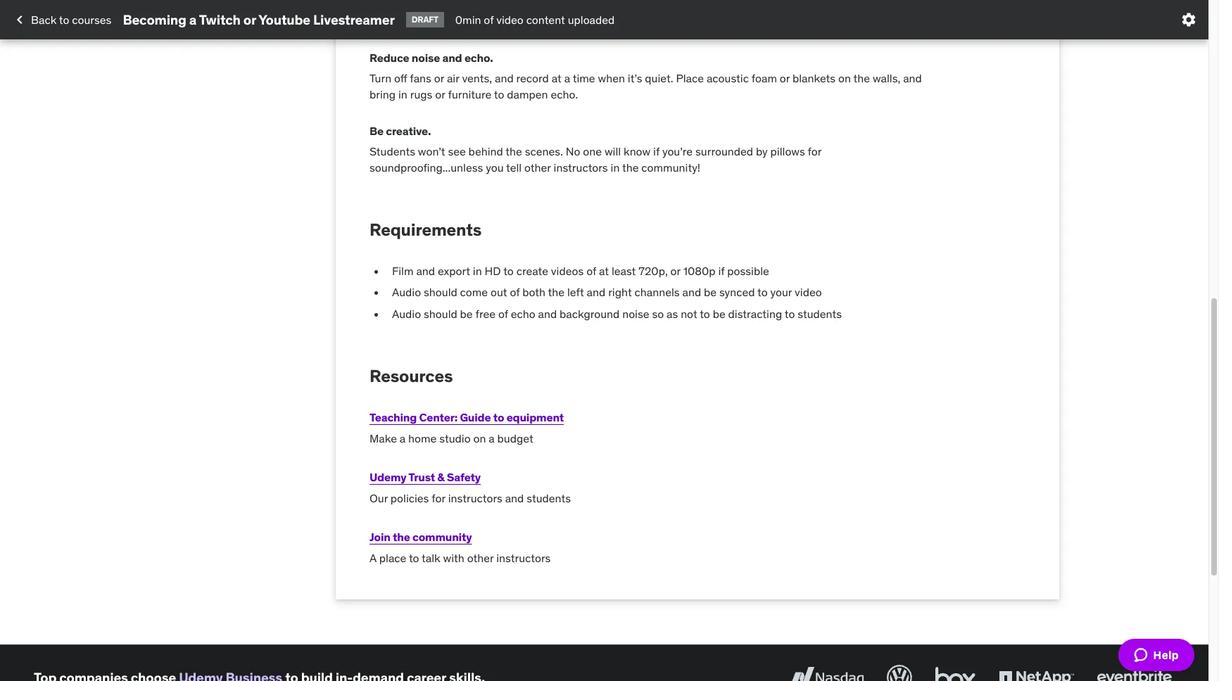 Task type: locate. For each thing, give the bounding box(es) containing it.
free
[[476, 307, 496, 321]]

1 horizontal spatial one
[[877, 0, 896, 12]]

becoming a twitch or youtube livestreamer
[[123, 11, 395, 28]]

0 vertical spatial behind
[[370, 14, 404, 28]]

draft
[[412, 14, 438, 24]]

audio
[[392, 285, 421, 299], [392, 307, 421, 321]]

of right the free
[[498, 307, 508, 321]]

on down overhead
[[441, 14, 453, 28]]

and right film
[[416, 264, 435, 278]]

1 horizontal spatial for
[[808, 145, 822, 159]]

0 vertical spatial turn
[[370, 0, 392, 12]]

1 vertical spatial you
[[486, 160, 504, 174]]

vents,
[[462, 71, 492, 85]]

and
[[855, 0, 874, 12], [442, 51, 462, 65], [495, 71, 514, 85], [903, 71, 922, 85], [416, 264, 435, 278], [587, 285, 606, 299], [682, 285, 701, 299], [538, 307, 557, 321], [505, 491, 524, 506]]

studio
[[439, 432, 471, 446]]

0 vertical spatial with
[[553, 0, 575, 12]]

1 horizontal spatial you
[[835, 0, 853, 12]]

audio for audio should be free of echo and background noise so as not to be distracting to students
[[392, 307, 421, 321]]

or right rugs
[[435, 87, 445, 101]]

video down the experiment
[[496, 13, 524, 27]]

a inside reduce noise and echo. turn off fans or air vents, and record at a time when it's quiet. place acoustic foam or blankets on the walls, and bring in rugs or furniture to dampen echo.
[[564, 71, 570, 85]]

in left rugs
[[398, 87, 408, 101]]

other down community
[[467, 551, 494, 565]]

echo.
[[465, 51, 493, 65], [551, 87, 578, 101]]

0 horizontal spatial one
[[583, 145, 602, 159]]

0 vertical spatial at
[[552, 71, 562, 85]]

turn
[[370, 0, 392, 12], [370, 71, 392, 85]]

2 horizontal spatial on
[[838, 71, 851, 85]]

by inside "be creative. students won't see behind the scenes. no one will know if you're surrounded by pillows for soundproofing...unless you tell other instructors in the community!"
[[756, 145, 768, 159]]

in inside reduce noise and echo. turn off fans or air vents, and record at a time when it's quiet. place acoustic foam or blankets on the walls, and bring in rugs or furniture to dampen echo.
[[398, 87, 408, 101]]

at left least
[[599, 264, 609, 278]]

on inside reduce noise and echo. turn off fans or air vents, and record at a time when it's quiet. place acoustic foam or blankets on the walls, and bring in rugs or furniture to dampen echo.
[[838, 71, 851, 85]]

1 horizontal spatial with
[[553, 0, 575, 12]]

teaching
[[370, 410, 417, 424]]

0min of video content uploaded
[[455, 13, 615, 27]]

you
[[835, 0, 853, 12], [486, 160, 504, 174]]

to left talk
[[409, 551, 419, 565]]

film
[[392, 264, 414, 278]]

background.
[[475, 14, 538, 28]]

1 vertical spatial turn
[[370, 71, 392, 85]]

students down "budget"
[[527, 491, 571, 506]]

1 vertical spatial other
[[467, 551, 494, 565]]

0 horizontal spatial video
[[496, 13, 524, 27]]

the up tell
[[506, 145, 522, 159]]

to inside reduce noise and echo. turn off fans or air vents, and record at a time when it's quiet. place acoustic foam or blankets on the walls, and bring in rugs or furniture to dampen echo.
[[494, 87, 504, 101]]

policies
[[391, 491, 429, 506]]

0 vertical spatial you
[[835, 0, 853, 12]]

behind inside "be creative. students won't see behind the scenes. no one will know if you're surrounded by pillows for soundproofing...unless you tell other instructors in the community!"
[[469, 145, 503, 159]]

0 vertical spatial off
[[394, 0, 407, 12]]

other
[[524, 160, 551, 174], [467, 551, 494, 565]]

and right vents,
[[495, 71, 514, 85]]

if right 1080p
[[718, 264, 725, 278]]

back
[[31, 13, 57, 27]]

1 vertical spatial if
[[718, 264, 725, 278]]

1 horizontal spatial on
[[473, 432, 486, 446]]

or
[[243, 11, 256, 28], [434, 71, 444, 85], [780, 71, 790, 85], [435, 87, 445, 101], [671, 264, 681, 278]]

trust
[[408, 470, 435, 484]]

behind inside turn off overhead lights. experiment with three point lighting by placing two lamps in front of you and one behind aimed on the background.
[[370, 14, 404, 28]]

1 horizontal spatial if
[[718, 264, 725, 278]]

video right the your
[[795, 285, 822, 299]]

echo. down time
[[551, 87, 578, 101]]

students right distracting in the top right of the page
[[798, 307, 842, 321]]

1 vertical spatial echo.
[[551, 87, 578, 101]]

in inside "be creative. students won't see behind the scenes. no one will know if you're surrounded by pillows for soundproofing...unless you tell other instructors in the community!"
[[611, 160, 620, 174]]

0 vertical spatial audio
[[392, 285, 421, 299]]

will
[[605, 145, 621, 159]]

to right the hd
[[503, 264, 514, 278]]

community
[[413, 530, 472, 544]]

instructors
[[554, 160, 608, 174], [448, 491, 503, 506], [496, 551, 551, 565]]

you're
[[662, 145, 693, 159]]

medium image
[[11, 11, 28, 28]]

0 horizontal spatial if
[[653, 145, 660, 159]]

noise inside reduce noise and echo. turn off fans or air vents, and record at a time when it's quiet. place acoustic foam or blankets on the walls, and bring in rugs or furniture to dampen echo.
[[412, 51, 440, 65]]

placing
[[690, 0, 727, 12]]

1 vertical spatial off
[[394, 71, 407, 85]]

0 vertical spatial noise
[[412, 51, 440, 65]]

to inside back to courses link
[[59, 13, 69, 27]]

0 horizontal spatial students
[[527, 491, 571, 506]]

1 horizontal spatial students
[[798, 307, 842, 321]]

noise up fans
[[412, 51, 440, 65]]

other down "scenes."
[[524, 160, 551, 174]]

1 horizontal spatial by
[[756, 145, 768, 159]]

with up content
[[553, 0, 575, 12]]

of right front in the top right of the page
[[822, 0, 832, 12]]

to
[[59, 13, 69, 27], [494, 87, 504, 101], [503, 264, 514, 278], [758, 285, 768, 299], [700, 307, 710, 321], [785, 307, 795, 321], [493, 410, 504, 424], [409, 551, 419, 565]]

turn up bring
[[370, 71, 392, 85]]

1 horizontal spatial noise
[[622, 307, 649, 321]]

1 vertical spatial one
[[583, 145, 602, 159]]

with right talk
[[443, 551, 465, 565]]

teaching center: guide to equipment link
[[370, 410, 564, 424]]

behind right see
[[469, 145, 503, 159]]

nasdaq image
[[786, 663, 867, 681]]

you left tell
[[486, 160, 504, 174]]

talk
[[422, 551, 440, 565]]

1080p
[[683, 264, 716, 278]]

turn inside reduce noise and echo. turn off fans or air vents, and record at a time when it's quiet. place acoustic foam or blankets on the walls, and bring in rugs or furniture to dampen echo.
[[370, 71, 392, 85]]

1 vertical spatial for
[[432, 491, 446, 506]]

one
[[877, 0, 896, 12], [583, 145, 602, 159]]

0 horizontal spatial for
[[432, 491, 446, 506]]

off left fans
[[394, 71, 407, 85]]

a
[[189, 11, 197, 28], [564, 71, 570, 85], [400, 432, 406, 446], [489, 432, 495, 446]]

and up air
[[442, 51, 462, 65]]

right
[[608, 285, 632, 299]]

to right back
[[59, 13, 69, 27]]

echo. up vents,
[[465, 51, 493, 65]]

1 vertical spatial on
[[838, 71, 851, 85]]

the inside reduce noise and echo. turn off fans or air vents, and record at a time when it's quiet. place acoustic foam or blankets on the walls, and bring in rugs or furniture to dampen echo.
[[854, 71, 870, 85]]

furniture
[[448, 87, 492, 101]]

students
[[798, 307, 842, 321], [527, 491, 571, 506]]

possible
[[727, 264, 769, 278]]

for right pillows
[[808, 145, 822, 159]]

if right know
[[653, 145, 660, 159]]

in left the hd
[[473, 264, 482, 278]]

1 horizontal spatial behind
[[469, 145, 503, 159]]

should
[[424, 285, 457, 299], [424, 307, 457, 321]]

film and export in hd to create videos of at least 720p, or 1080p if possible
[[392, 264, 769, 278]]

to left 'dampen'
[[494, 87, 504, 101]]

1 turn from the top
[[370, 0, 392, 12]]

in left front in the top right of the page
[[784, 0, 793, 12]]

udemy
[[370, 470, 406, 484]]

0 horizontal spatial you
[[486, 160, 504, 174]]

the down lights.
[[456, 14, 472, 28]]

box image
[[932, 663, 979, 681]]

and right walls,
[[903, 71, 922, 85]]

0 vertical spatial for
[[808, 145, 822, 159]]

0 vertical spatial should
[[424, 285, 457, 299]]

0 horizontal spatial at
[[552, 71, 562, 85]]

2 should from the top
[[424, 307, 457, 321]]

0 vertical spatial if
[[653, 145, 660, 159]]

the left walls,
[[854, 71, 870, 85]]

instructors inside "be creative. students won't see behind the scenes. no one will know if you're surrounded by pillows for soundproofing...unless you tell other instructors in the community!"
[[554, 160, 608, 174]]

0 horizontal spatial behind
[[370, 14, 404, 28]]

0 vertical spatial instructors
[[554, 160, 608, 174]]

tell
[[506, 160, 522, 174]]

0 vertical spatial one
[[877, 0, 896, 12]]

no
[[566, 145, 580, 159]]

with
[[553, 0, 575, 12], [443, 551, 465, 565]]

a left twitch
[[189, 11, 197, 28]]

0 horizontal spatial with
[[443, 551, 465, 565]]

by left placing
[[676, 0, 688, 12]]

won't
[[418, 145, 445, 159]]

1 vertical spatial students
[[527, 491, 571, 506]]

udemy trust & safety link
[[370, 470, 481, 484]]

surrounded
[[696, 145, 753, 159]]

1 vertical spatial should
[[424, 307, 457, 321]]

0 horizontal spatial noise
[[412, 51, 440, 65]]

lamps
[[751, 0, 781, 12]]

least
[[612, 264, 636, 278]]

1 vertical spatial at
[[599, 264, 609, 278]]

behind
[[370, 14, 404, 28], [469, 145, 503, 159]]

the
[[456, 14, 472, 28], [854, 71, 870, 85], [506, 145, 522, 159], [622, 160, 639, 174], [548, 285, 565, 299], [393, 530, 410, 544]]

noise left so
[[622, 307, 649, 321]]

at right record
[[552, 71, 562, 85]]

1 horizontal spatial at
[[599, 264, 609, 278]]

of inside turn off overhead lights. experiment with three point lighting by placing two lamps in front of you and one behind aimed on the background.
[[822, 0, 832, 12]]

turn up reduce at the left top
[[370, 0, 392, 12]]

fans
[[410, 71, 431, 85]]

0 vertical spatial by
[[676, 0, 688, 12]]

by left pillows
[[756, 145, 768, 159]]

0 vertical spatial other
[[524, 160, 551, 174]]

join the community link
[[370, 530, 472, 544]]

front
[[795, 0, 820, 12]]

be left the free
[[460, 307, 473, 321]]

1 audio from the top
[[392, 285, 421, 299]]

a left time
[[564, 71, 570, 85]]

come
[[460, 285, 488, 299]]

1 vertical spatial by
[[756, 145, 768, 159]]

in
[[784, 0, 793, 12], [398, 87, 408, 101], [611, 160, 620, 174], [473, 264, 482, 278]]

foam
[[752, 71, 777, 85]]

pillows
[[771, 145, 805, 159]]

synced
[[719, 285, 755, 299]]

place
[[379, 551, 406, 565]]

on
[[441, 14, 453, 28], [838, 71, 851, 85], [473, 432, 486, 446]]

if
[[653, 145, 660, 159], [718, 264, 725, 278]]

community!
[[642, 160, 700, 174]]

&
[[437, 470, 445, 484]]

in down will
[[611, 160, 620, 174]]

of
[[822, 0, 832, 12], [484, 13, 494, 27], [587, 264, 596, 278], [510, 285, 520, 299], [498, 307, 508, 321]]

audio for audio should come out of both the left and right channels and be synced to your video
[[392, 285, 421, 299]]

1 horizontal spatial other
[[524, 160, 551, 174]]

you right front in the top right of the page
[[835, 0, 853, 12]]

off
[[394, 0, 407, 12], [394, 71, 407, 85]]

videos
[[551, 264, 584, 278]]

on right blankets
[[838, 71, 851, 85]]

1 vertical spatial behind
[[469, 145, 503, 159]]

audio should come out of both the left and right channels and be synced to your video
[[392, 285, 822, 299]]

0 vertical spatial on
[[441, 14, 453, 28]]

1 vertical spatial noise
[[622, 307, 649, 321]]

off inside turn off overhead lights. experiment with three point lighting by placing two lamps in front of you and one behind aimed on the background.
[[394, 0, 407, 12]]

off up aimed
[[394, 0, 407, 12]]

behind left aimed
[[370, 14, 404, 28]]

0 horizontal spatial on
[[441, 14, 453, 28]]

0 vertical spatial echo.
[[465, 51, 493, 65]]

1 should from the top
[[424, 285, 457, 299]]

air
[[447, 71, 459, 85]]

netapp image
[[996, 663, 1077, 681]]

1 horizontal spatial video
[[795, 285, 822, 299]]

lights.
[[459, 0, 490, 12]]

0 vertical spatial video
[[496, 13, 524, 27]]

1 vertical spatial audio
[[392, 307, 421, 321]]

2 turn from the top
[[370, 71, 392, 85]]

for down &
[[432, 491, 446, 506]]

2 audio from the top
[[392, 307, 421, 321]]

video
[[496, 13, 524, 27], [795, 285, 822, 299]]

on down 'guide'
[[473, 432, 486, 446]]

1 vertical spatial instructors
[[448, 491, 503, 506]]

of right videos
[[587, 264, 596, 278]]

be
[[370, 124, 384, 138]]

and right front in the top right of the page
[[855, 0, 874, 12]]

1 off from the top
[[394, 0, 407, 12]]

0 horizontal spatial by
[[676, 0, 688, 12]]

to left the your
[[758, 285, 768, 299]]

2 off from the top
[[394, 71, 407, 85]]

and right "left"
[[587, 285, 606, 299]]



Task type: vqa. For each thing, say whether or not it's contained in the screenshot.
with
yes



Task type: describe. For each thing, give the bounding box(es) containing it.
one inside "be creative. students won't see behind the scenes. no one will know if you're surrounded by pillows for soundproofing...unless you tell other instructors in the community!"
[[583, 145, 602, 159]]

it's
[[628, 71, 642, 85]]

point
[[607, 0, 632, 12]]

2 vertical spatial on
[[473, 432, 486, 446]]

scenes.
[[525, 145, 563, 159]]

uploaded
[[568, 13, 615, 27]]

1 vertical spatial video
[[795, 285, 822, 299]]

hd
[[485, 264, 501, 278]]

guide
[[460, 410, 491, 424]]

channels
[[635, 285, 680, 299]]

or right twitch
[[243, 11, 256, 28]]

creative.
[[386, 124, 431, 138]]

to right not on the top right of the page
[[700, 307, 710, 321]]

1 vertical spatial with
[[443, 551, 465, 565]]

both
[[523, 285, 546, 299]]

bring
[[370, 87, 396, 101]]

soundproofing...unless
[[370, 160, 483, 174]]

safety
[[447, 470, 481, 484]]

place
[[676, 71, 704, 85]]

or right foam
[[780, 71, 790, 85]]

and down "budget"
[[505, 491, 524, 506]]

in inside turn off overhead lights. experiment with three point lighting by placing two lamps in front of you and one behind aimed on the background.
[[784, 0, 793, 12]]

quiet.
[[645, 71, 673, 85]]

center:
[[419, 410, 458, 424]]

livestreamer
[[313, 11, 395, 28]]

youtube
[[258, 11, 310, 28]]

a right the make
[[400, 432, 406, 446]]

resources
[[370, 365, 453, 387]]

walls,
[[873, 71, 901, 85]]

be down 1080p
[[704, 285, 717, 299]]

one inside turn off overhead lights. experiment with three point lighting by placing two lamps in front of you and one behind aimed on the background.
[[877, 0, 896, 12]]

time
[[573, 71, 595, 85]]

our policies for instructors and students
[[370, 491, 571, 506]]

and inside turn off overhead lights. experiment with three point lighting by placing two lamps in front of you and one behind aimed on the background.
[[855, 0, 874, 12]]

two
[[729, 0, 748, 12]]

other inside "be creative. students won't see behind the scenes. no one will know if you're surrounded by pillows for soundproofing...unless you tell other instructors in the community!"
[[524, 160, 551, 174]]

dampen
[[507, 87, 548, 101]]

becoming
[[123, 11, 186, 28]]

off inside reduce noise and echo. turn off fans or air vents, and record at a time when it's quiet. place acoustic foam or blankets on the walls, and bring in rugs or furniture to dampen echo.
[[394, 71, 407, 85]]

background
[[560, 307, 620, 321]]

your
[[771, 285, 792, 299]]

teaching center: guide to equipment
[[370, 410, 564, 424]]

so
[[652, 307, 664, 321]]

on inside turn off overhead lights. experiment with three point lighting by placing two lamps in front of you and one behind aimed on the background.
[[441, 14, 453, 28]]

out
[[491, 285, 507, 299]]

content
[[526, 13, 565, 27]]

of down lights.
[[484, 13, 494, 27]]

to down the your
[[785, 307, 795, 321]]

be creative. students won't see behind the scenes. no one will know if you're surrounded by pillows for soundproofing...unless you tell other instructors in the community!
[[370, 124, 822, 174]]

the left "left"
[[548, 285, 565, 299]]

when
[[598, 71, 625, 85]]

join
[[370, 530, 390, 544]]

join the community
[[370, 530, 472, 544]]

the right "join"
[[393, 530, 410, 544]]

1 horizontal spatial echo.
[[551, 87, 578, 101]]

0min
[[455, 13, 481, 27]]

the down know
[[622, 160, 639, 174]]

720p,
[[639, 264, 668, 278]]

you inside turn off overhead lights. experiment with three point lighting by placing two lamps in front of you and one behind aimed on the background.
[[835, 0, 853, 12]]

2 vertical spatial instructors
[[496, 551, 551, 565]]

audio should be free of echo and background noise so as not to be distracting to students
[[392, 307, 842, 321]]

volkswagen image
[[884, 663, 915, 681]]

and right echo
[[538, 307, 557, 321]]

course settings image
[[1181, 11, 1197, 28]]

of right 'out'
[[510, 285, 520, 299]]

requirements
[[370, 219, 482, 241]]

and up not on the top right of the page
[[682, 285, 701, 299]]

home
[[408, 432, 437, 446]]

budget
[[497, 432, 533, 446]]

or left air
[[434, 71, 444, 85]]

make a home studio on a budget
[[370, 432, 533, 446]]

to right 'guide'
[[493, 410, 504, 424]]

0 horizontal spatial other
[[467, 551, 494, 565]]

not
[[681, 307, 697, 321]]

eventbrite image
[[1094, 663, 1175, 681]]

if inside "be creative. students won't see behind the scenes. no one will know if you're surrounded by pillows for soundproofing...unless you tell other instructors in the community!"
[[653, 145, 660, 159]]

0 horizontal spatial echo.
[[465, 51, 493, 65]]

overhead
[[410, 0, 457, 12]]

rugs
[[410, 87, 433, 101]]

you inside "be creative. students won't see behind the scenes. no one will know if you're surrounded by pillows for soundproofing...unless you tell other instructors in the community!"
[[486, 160, 504, 174]]

with inside turn off overhead lights. experiment with three point lighting by placing two lamps in front of you and one behind aimed on the background.
[[553, 0, 575, 12]]

be down synced
[[713, 307, 726, 321]]

udemy trust & safety
[[370, 470, 481, 484]]

record
[[516, 71, 549, 85]]

for inside "be creative. students won't see behind the scenes. no one will know if you're surrounded by pillows for soundproofing...unless you tell other instructors in the community!"
[[808, 145, 822, 159]]

lighting
[[635, 0, 673, 12]]

our
[[370, 491, 388, 506]]

back to courses
[[31, 13, 111, 27]]

reduce noise and echo. turn off fans or air vents, and record at a time when it's quiet. place acoustic foam or blankets on the walls, and bring in rugs or furniture to dampen echo.
[[370, 51, 922, 101]]

by inside turn off overhead lights. experiment with three point lighting by placing two lamps in front of you and one behind aimed on the background.
[[676, 0, 688, 12]]

or right 720p,
[[671, 264, 681, 278]]

students
[[370, 145, 415, 159]]

should for be
[[424, 307, 457, 321]]

echo
[[511, 307, 536, 321]]

courses
[[72, 13, 111, 27]]

blankets
[[793, 71, 836, 85]]

turn inside turn off overhead lights. experiment with three point lighting by placing two lamps in front of you and one behind aimed on the background.
[[370, 0, 392, 12]]

create
[[516, 264, 548, 278]]

make
[[370, 432, 397, 446]]

a place to talk with other instructors
[[370, 551, 551, 565]]

three
[[577, 0, 604, 12]]

0 vertical spatial students
[[798, 307, 842, 321]]

back to courses link
[[11, 8, 111, 32]]

see
[[448, 145, 466, 159]]

a left "budget"
[[489, 432, 495, 446]]

the inside turn off overhead lights. experiment with three point lighting by placing two lamps in front of you and one behind aimed on the background.
[[456, 14, 472, 28]]

distracting
[[728, 307, 782, 321]]

acoustic
[[707, 71, 749, 85]]

equipment
[[507, 410, 564, 424]]

should for come
[[424, 285, 457, 299]]

as
[[667, 307, 678, 321]]

reduce
[[370, 51, 409, 65]]

at inside reduce noise and echo. turn off fans or air vents, and record at a time when it's quiet. place acoustic foam or blankets on the walls, and bring in rugs or furniture to dampen echo.
[[552, 71, 562, 85]]



